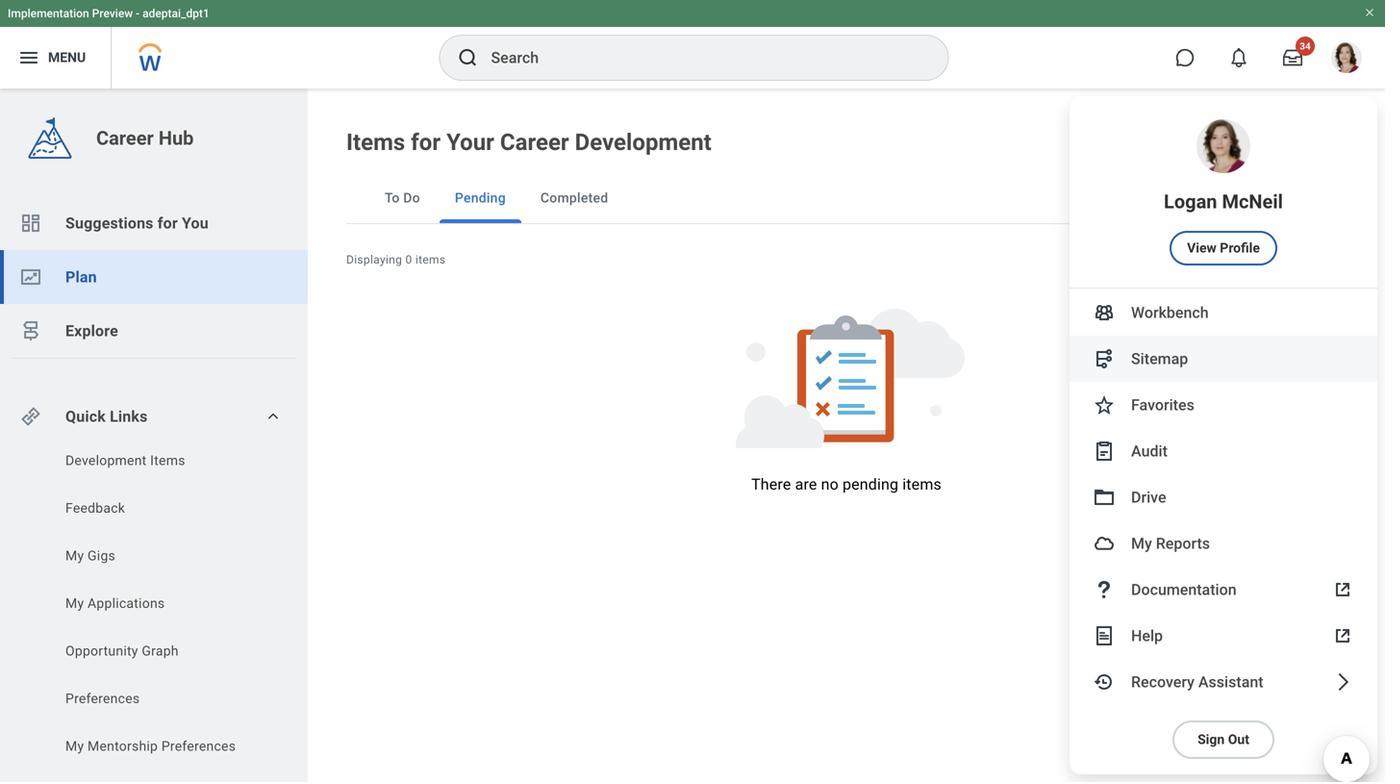 Task type: describe. For each thing, give the bounding box(es) containing it.
your
[[446, 128, 494, 156]]

logan mcneil menu item
[[1070, 96, 1378, 289]]

gigs
[[88, 548, 115, 564]]

audit menu item
[[1070, 428, 1378, 474]]

contact card matrix manager image
[[1093, 301, 1116, 324]]

adeptai_dpt1
[[142, 7, 210, 20]]

view
[[1187, 240, 1217, 256]]

Search Workday  search field
[[491, 37, 909, 79]]

profile
[[1220, 240, 1260, 256]]

paste image
[[1093, 440, 1116, 463]]

inbox large image
[[1283, 48, 1303, 67]]

applications
[[88, 595, 165, 611]]

you
[[182, 214, 209, 232]]

notifications large image
[[1229, 48, 1249, 67]]

are
[[795, 475, 817, 494]]

my mentorship preferences link
[[63, 737, 261, 756]]

items inside list
[[150, 453, 185, 468]]

-
[[136, 7, 140, 20]]

quick links element
[[19, 397, 292, 436]]

chevron right image
[[1331, 671, 1354, 694]]

explore
[[65, 322, 118, 340]]

my applications link
[[63, 594, 261, 613]]

preferences inside preferences link
[[65, 691, 140, 707]]

ext link image for help
[[1331, 624, 1354, 647]]

34
[[1300, 40, 1311, 52]]

drive
[[1131, 488, 1166, 506]]

to
[[385, 190, 400, 206]]

list containing development items
[[0, 451, 308, 761]]

help
[[1131, 627, 1163, 645]]

for for you
[[157, 214, 178, 232]]

implementation preview -   adeptai_dpt1
[[8, 7, 210, 20]]

sitemap
[[1131, 349, 1188, 368]]

logan
[[1164, 190, 1217, 213]]

endpoints image
[[1093, 347, 1116, 370]]

favorites
[[1131, 396, 1195, 414]]

0 horizontal spatial items
[[415, 253, 446, 266]]

document image
[[1093, 624, 1116, 647]]

0 horizontal spatial career
[[96, 127, 154, 150]]

close environment banner image
[[1364, 7, 1376, 18]]

pending button
[[439, 173, 521, 223]]

favorites menu item
[[1070, 382, 1378, 428]]

1 horizontal spatial development
[[575, 128, 712, 156]]

reports
[[1156, 534, 1210, 552]]

documentation
[[1131, 580, 1237, 599]]

logan mcneil
[[1164, 190, 1283, 213]]

dashboard image
[[19, 212, 42, 235]]

my gigs
[[65, 548, 115, 564]]

logan mcneil banner
[[0, 0, 1385, 774]]

assistant
[[1199, 673, 1264, 691]]

opportunity
[[65, 643, 138, 659]]

preferences inside the my mentorship preferences link
[[161, 738, 236, 754]]

mentorship
[[88, 738, 158, 754]]

time image
[[1093, 671, 1116, 694]]

displaying 0 items
[[346, 253, 446, 266]]

menu button
[[0, 27, 111, 89]]

pending
[[843, 475, 899, 494]]

list containing suggestions for you
[[0, 196, 308, 358]]

my mentorship preferences
[[65, 738, 236, 754]]

my for my mentorship preferences
[[65, 738, 84, 754]]

drive menu item
[[1070, 474, 1378, 520]]

0 vertical spatial items
[[346, 128, 405, 156]]

plan
[[65, 268, 97, 286]]

suggestions
[[65, 214, 154, 232]]

preferences link
[[63, 689, 261, 709]]

folder open image
[[1093, 486, 1116, 509]]

for for your
[[411, 128, 441, 156]]

question image
[[1093, 578, 1116, 601]]

recovery
[[1131, 673, 1195, 691]]

hub
[[159, 127, 194, 150]]

my reports
[[1131, 534, 1210, 552]]

search image
[[456, 46, 480, 69]]

to do
[[385, 190, 420, 206]]

recovery assistant menu item
[[1070, 659, 1378, 705]]

career hub
[[96, 127, 194, 150]]

audit
[[1131, 442, 1168, 460]]

suggestions for you link
[[0, 196, 308, 250]]

my for my applications
[[65, 595, 84, 611]]



Task type: vqa. For each thing, say whether or not it's contained in the screenshot.
fifth Successfully
no



Task type: locate. For each thing, give the bounding box(es) containing it.
0 horizontal spatial for
[[157, 214, 178, 232]]

items
[[346, 128, 405, 156], [150, 453, 185, 468]]

development items link
[[63, 451, 261, 470]]

0 horizontal spatial items
[[150, 453, 185, 468]]

my reports menu item
[[1070, 520, 1378, 567]]

my down my gigs
[[65, 595, 84, 611]]

0 horizontal spatial preferences
[[65, 691, 140, 707]]

2 list from the top
[[0, 451, 308, 761]]

help menu item
[[1070, 613, 1378, 659]]

recovery assistant
[[1131, 673, 1264, 691]]

0 vertical spatial development
[[575, 128, 712, 156]]

1 list from the top
[[0, 196, 308, 358]]

items
[[415, 253, 446, 266], [903, 475, 942, 494]]

ext link image for documentation
[[1331, 578, 1354, 601]]

displaying
[[346, 253, 402, 266]]

explore link
[[0, 304, 308, 358]]

1 vertical spatial development
[[65, 453, 147, 468]]

career left hub
[[96, 127, 154, 150]]

link image
[[19, 405, 42, 428]]

preview
[[92, 7, 133, 20]]

2 ext link image from the top
[[1331, 624, 1354, 647]]

quick links
[[65, 407, 148, 426]]

suggestions for you
[[65, 214, 209, 232]]

opportunity graph
[[65, 643, 179, 659]]

menu item
[[1070, 243, 1378, 290]]

my for my reports
[[1131, 534, 1152, 552]]

my left mentorship
[[65, 738, 84, 754]]

my inside menu item
[[1131, 534, 1152, 552]]

logan mcneil image
[[1331, 42, 1362, 73]]

no
[[821, 475, 839, 494]]

career right the your
[[500, 128, 569, 156]]

my left gigs
[[65, 548, 84, 564]]

ext link image inside 'help' menu item
[[1331, 624, 1354, 647]]

graph
[[142, 643, 179, 659]]

1 horizontal spatial items
[[346, 128, 405, 156]]

development inside list
[[65, 453, 147, 468]]

ext link image inside documentation menu item
[[1331, 578, 1354, 601]]

opportunity graph link
[[63, 642, 261, 661]]

1 vertical spatial ext link image
[[1331, 624, 1354, 647]]

view profile
[[1187, 240, 1260, 256]]

development
[[575, 128, 712, 156], [65, 453, 147, 468]]

star image
[[1093, 393, 1116, 417]]

chevron up small image
[[264, 407, 283, 426]]

preferences
[[65, 691, 140, 707], [161, 738, 236, 754]]

sign out
[[1198, 732, 1250, 747]]

preferences down opportunity
[[65, 691, 140, 707]]

items down quick links element
[[150, 453, 185, 468]]

for
[[411, 128, 441, 156], [157, 214, 178, 232]]

my for my gigs
[[65, 548, 84, 564]]

development up completed
[[575, 128, 712, 156]]

items right 0
[[415, 253, 446, 266]]

pending
[[455, 190, 506, 206]]

feedback
[[65, 500, 125, 516]]

0
[[405, 253, 412, 266]]

1 horizontal spatial for
[[411, 128, 441, 156]]

my applications
[[65, 595, 165, 611]]

menu
[[48, 50, 86, 66]]

to do button
[[369, 173, 436, 223]]

for inside suggestions for you link
[[157, 214, 178, 232]]

tab list
[[346, 173, 1347, 224]]

items right pending
[[903, 475, 942, 494]]

ext link image
[[1331, 578, 1354, 601], [1331, 624, 1354, 647]]

out
[[1228, 732, 1250, 747]]

career
[[96, 127, 154, 150], [500, 128, 569, 156]]

0 vertical spatial ext link image
[[1331, 578, 1354, 601]]

sitemap menu item
[[1070, 336, 1378, 382]]

1 vertical spatial items
[[150, 453, 185, 468]]

items for your career development
[[346, 128, 712, 156]]

1 horizontal spatial preferences
[[161, 738, 236, 754]]

completed
[[541, 190, 608, 206]]

timeline milestone image
[[19, 319, 42, 342]]

1 horizontal spatial items
[[903, 475, 942, 494]]

1 vertical spatial items
[[903, 475, 942, 494]]

my
[[1131, 534, 1152, 552], [65, 548, 84, 564], [65, 595, 84, 611], [65, 738, 84, 754]]

feedback link
[[63, 499, 261, 518]]

sign
[[1198, 732, 1225, 747]]

tab list containing to do
[[346, 173, 1347, 224]]

0 horizontal spatial development
[[65, 453, 147, 468]]

1 ext link image from the top
[[1331, 578, 1354, 601]]

1 horizontal spatial career
[[500, 128, 569, 156]]

plan link
[[0, 250, 308, 304]]

preferences down preferences link
[[161, 738, 236, 754]]

development down quick links
[[65, 453, 147, 468]]

avatar image
[[1093, 532, 1116, 555]]

there
[[751, 475, 791, 494]]

0 vertical spatial items
[[415, 253, 446, 266]]

documentation menu item
[[1070, 567, 1378, 613]]

my gigs link
[[63, 546, 261, 566]]

for left you
[[157, 214, 178, 232]]

0 vertical spatial list
[[0, 196, 308, 358]]

logan mcneil menu
[[1070, 96, 1378, 774]]

0 vertical spatial preferences
[[65, 691, 140, 707]]

development items
[[65, 453, 185, 468]]

workbench
[[1131, 303, 1209, 322]]

1 vertical spatial list
[[0, 451, 308, 761]]

links
[[110, 407, 148, 426]]

1 vertical spatial preferences
[[161, 738, 236, 754]]

onboarding home image
[[19, 266, 42, 289]]

completed button
[[525, 173, 624, 223]]

there are no pending items
[[751, 475, 942, 494]]

workbench menu item
[[1070, 290, 1378, 336]]

for left the your
[[411, 128, 441, 156]]

34 button
[[1272, 37, 1315, 79]]

mcneil
[[1222, 190, 1283, 213]]

0 vertical spatial for
[[411, 128, 441, 156]]

list
[[0, 196, 308, 358], [0, 451, 308, 761]]

1 vertical spatial for
[[157, 214, 178, 232]]

do
[[403, 190, 420, 206]]

implementation
[[8, 7, 89, 20]]

quick
[[65, 407, 106, 426]]

my right 'avatar'
[[1131, 534, 1152, 552]]

justify image
[[17, 46, 40, 69]]

items up the to
[[346, 128, 405, 156]]



